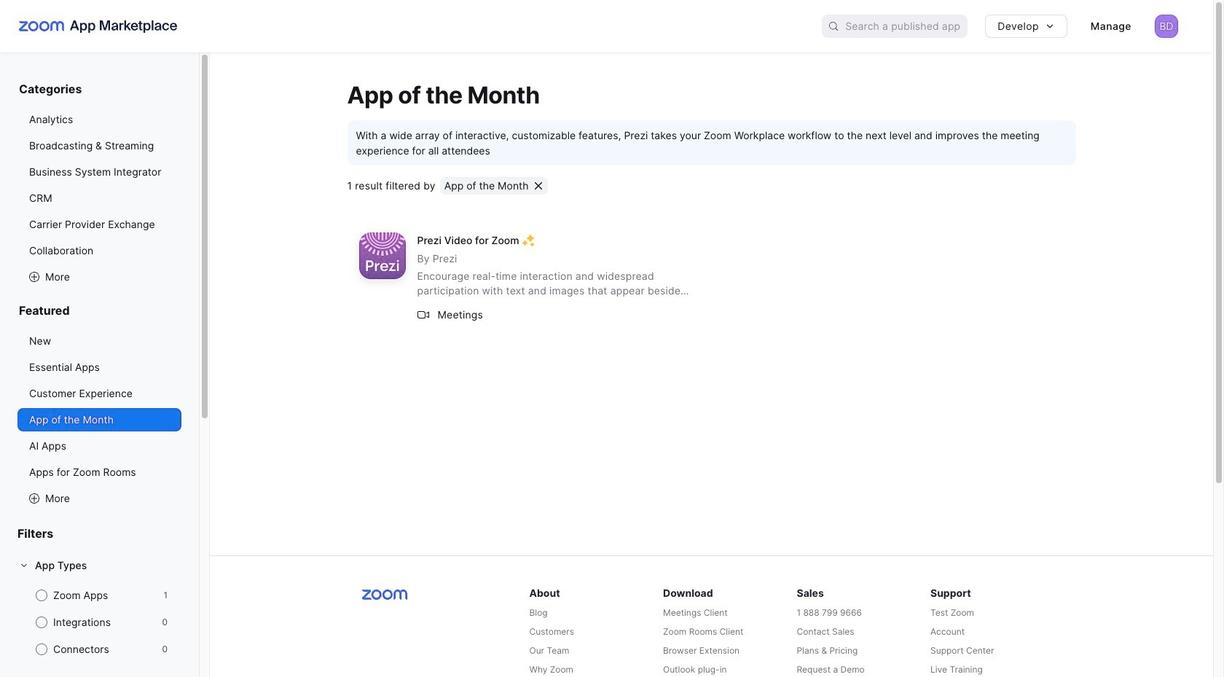 Task type: vqa. For each thing, say whether or not it's contained in the screenshot.
Profile to the right
no



Task type: locate. For each thing, give the bounding box(es) containing it.
banner
[[0, 0, 1214, 52]]

Search text field
[[846, 16, 968, 37]]



Task type: describe. For each thing, give the bounding box(es) containing it.
current user is barb dwyer element
[[1156, 15, 1179, 38]]

search a published app element
[[823, 15, 968, 38]]



